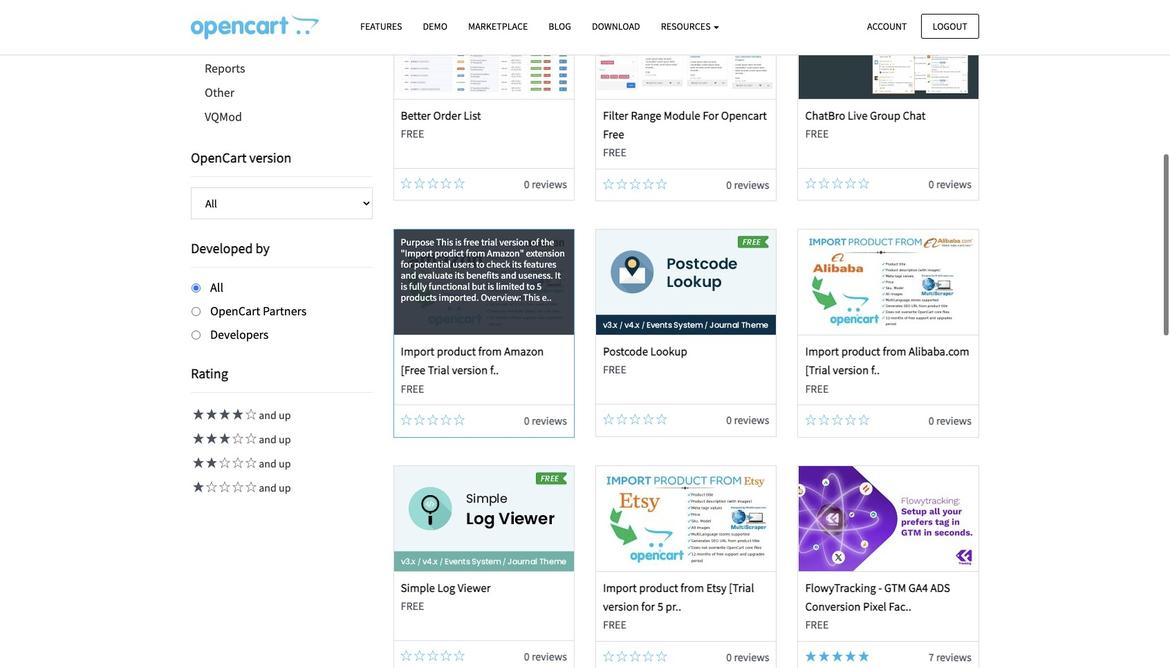 Task type: locate. For each thing, give the bounding box(es) containing it.
0 vertical spatial to
[[476, 258, 485, 271]]

e..
[[542, 291, 552, 304]]

blog
[[549, 20, 572, 33]]

list
[[464, 108, 481, 123]]

from up "benefits"
[[466, 247, 486, 260]]

is
[[455, 236, 462, 249], [401, 280, 407, 293], [488, 280, 494, 293]]

resources link
[[651, 15, 730, 39]]

is left fully
[[401, 280, 407, 293]]

this up potential
[[437, 236, 454, 249]]

free inside better order list free
[[401, 127, 424, 140]]

amazon
[[504, 344, 544, 359]]

alibaba.com
[[909, 344, 970, 359]]

import for import product from alibaba.com [trial version f..
[[806, 344, 840, 359]]

better order list free
[[401, 108, 481, 140]]

from left amazon
[[479, 344, 502, 359]]

for left pr..
[[642, 599, 656, 615]]

1 horizontal spatial 5
[[658, 599, 664, 615]]

1 horizontal spatial for
[[642, 599, 656, 615]]

1 vertical spatial 5
[[658, 599, 664, 615]]

free inside postcode lookup free
[[603, 363, 627, 377]]

ga4
[[909, 580, 929, 596]]

1 vertical spatial for
[[642, 599, 656, 615]]

developed
[[191, 239, 253, 257]]

opencart up 'developers'
[[210, 303, 260, 319]]

[free
[[401, 363, 426, 378]]

free inside import product from alibaba.com [trial version f.. free
[[806, 382, 829, 396]]

0 reviews
[[524, 177, 567, 191], [929, 177, 972, 191], [727, 178, 770, 191], [727, 413, 770, 427], [524, 414, 567, 428], [929, 414, 972, 428], [524, 650, 567, 664], [727, 650, 770, 664]]

product inside import product from alibaba.com [trial version f.. free
[[842, 344, 881, 359]]

reviews for chatbro live group chat
[[937, 177, 972, 191]]

0 for import product from alibaba.com [trial version f..
[[929, 414, 935, 428]]

vqmod link
[[191, 105, 373, 129]]

import inside import product from etsy [trial version for 5 pr.. free
[[603, 580, 637, 596]]

is right but
[[488, 280, 494, 293]]

version
[[249, 149, 292, 166], [500, 236, 529, 249], [452, 363, 488, 378], [833, 363, 869, 378], [603, 599, 639, 615]]

up
[[279, 409, 291, 422], [279, 433, 291, 447], [279, 457, 291, 471], [279, 481, 291, 495]]

order left list
[[434, 108, 462, 123]]

star light image
[[217, 409, 230, 420], [806, 651, 817, 662], [819, 651, 830, 662], [832, 651, 844, 662], [859, 651, 870, 662]]

purpose this is free trial version of the "import prodict from amazon" extension for potential users to check its features and evaluate its benefits and useness. it is fully functional but is limited to 5 products imported. overview: this e.. link
[[394, 230, 574, 335]]

free
[[401, 127, 424, 140], [806, 127, 829, 140], [603, 145, 627, 159], [603, 363, 627, 377], [401, 382, 424, 396], [806, 382, 829, 396], [401, 599, 424, 613], [603, 618, 627, 632], [806, 618, 829, 632]]

import product from etsy [trial version for 5 pr.. image
[[597, 466, 777, 571]]

0 reviews for import product from amazon [free trial version f..
[[524, 414, 567, 428]]

version for 5
[[603, 599, 639, 615]]

this left e..
[[524, 291, 540, 304]]

partners
[[263, 303, 307, 319]]

its right check
[[512, 258, 522, 271]]

from left 'alibaba.com'
[[883, 344, 907, 359]]

0 horizontal spatial order
[[205, 12, 235, 28]]

2 f.. from the left
[[872, 363, 880, 378]]

0 for import product from etsy [trial version for 5 pr..
[[727, 650, 732, 664]]

imported.
[[439, 291, 479, 304]]

for inside purpose this is free trial version of the "import prodict from amazon" extension for potential users to check its features and evaluate its benefits and useness. it is fully functional but is limited to 5 products imported. overview: this e..
[[401, 258, 412, 271]]

better
[[401, 108, 431, 123]]

free inside chatbro live group chat free
[[806, 127, 829, 140]]

order
[[205, 12, 235, 28], [434, 108, 462, 123]]

1 horizontal spatial import
[[603, 580, 637, 596]]

purpose this is free trial version of the "import prodict from amazon" extension for potential users to check its features and evaluate its benefits and useness. it is fully functional but is limited to 5 products imported. overview: this e..
[[401, 236, 565, 304]]

chatbro
[[806, 108, 846, 123]]

5 inside purpose this is free trial version of the "import prodict from amazon" extension for potential users to check its features and evaluate its benefits and useness. it is fully functional but is limited to 5 products imported. overview: this e..
[[537, 280, 542, 293]]

0 vertical spatial 5
[[537, 280, 542, 293]]

ads
[[931, 580, 951, 596]]

features
[[524, 258, 557, 271]]

features link
[[350, 15, 413, 39]]

import product from amazon [free trial version f.. image
[[394, 230, 574, 335]]

version inside purpose this is free trial version of the "import prodict from amazon" extension for potential users to check its features and evaluate its benefits and useness. it is fully functional but is limited to 5 products imported. overview: this e..
[[500, 236, 529, 249]]

to left e..
[[527, 280, 535, 293]]

order inside better order list free
[[434, 108, 462, 123]]

star light image
[[191, 409, 204, 420], [204, 409, 217, 420], [230, 409, 244, 420], [191, 434, 204, 445], [204, 434, 217, 445], [217, 434, 230, 445], [191, 458, 204, 469], [204, 458, 217, 469], [191, 482, 204, 493], [846, 651, 857, 662]]

import for import product from amazon [free trial version f..
[[401, 344, 435, 359]]

reviews for import product from alibaba.com [trial version f..
[[937, 414, 972, 428]]

this
[[437, 236, 454, 249], [524, 291, 540, 304]]

postcode lookup image
[[597, 230, 777, 335]]

its up "imported."
[[455, 269, 465, 282]]

totals
[[237, 12, 268, 28]]

1 horizontal spatial [trial
[[806, 363, 831, 378]]

all
[[210, 280, 224, 296]]

version inside import product from etsy [trial version for 5 pr.. free
[[603, 599, 639, 615]]

for down purpose
[[401, 258, 412, 271]]

1 horizontal spatial product
[[640, 580, 679, 596]]

from for import product from etsy [trial version for 5 pr..
[[681, 580, 705, 596]]

account
[[868, 20, 908, 32]]

opencart down "vqmod"
[[191, 149, 247, 166]]

product feeds link
[[191, 32, 373, 56]]

1 horizontal spatial this
[[524, 291, 540, 304]]

0 reviews for postcode lookup
[[727, 413, 770, 427]]

chatbro live group chat free
[[806, 108, 926, 140]]

1 horizontal spatial is
[[455, 236, 462, 249]]

0
[[524, 177, 530, 191], [929, 177, 935, 191], [727, 178, 732, 191], [727, 413, 732, 427], [524, 414, 530, 428], [929, 414, 935, 428], [524, 650, 530, 664], [727, 650, 732, 664]]

0 horizontal spatial for
[[401, 258, 412, 271]]

opencart
[[191, 149, 247, 166], [210, 303, 260, 319]]

better order list link
[[401, 108, 481, 123]]

1 vertical spatial order
[[434, 108, 462, 123]]

7 reviews
[[929, 650, 972, 664]]

1 vertical spatial opencart
[[210, 303, 260, 319]]

0 horizontal spatial import
[[401, 344, 435, 359]]

product for f..
[[842, 344, 881, 359]]

from inside import product from etsy [trial version for 5 pr.. free
[[681, 580, 705, 596]]

vqmod
[[205, 109, 242, 125]]

feeds
[[249, 36, 279, 52]]

0 for chatbro live group chat
[[929, 177, 935, 191]]

2 horizontal spatial product
[[842, 344, 881, 359]]

4 up from the top
[[279, 481, 291, 495]]

0 horizontal spatial this
[[437, 236, 454, 249]]

to right users
[[476, 258, 485, 271]]

1 horizontal spatial to
[[527, 280, 535, 293]]

0 for postcode lookup
[[727, 413, 732, 427]]

free inside flowytracking - gtm ga4 ads conversion pixel fac.. free
[[806, 618, 829, 632]]

opencart version
[[191, 149, 292, 166]]

other extensions image
[[191, 15, 319, 39]]

f..
[[491, 363, 499, 378], [872, 363, 880, 378]]

version inside import product from alibaba.com [trial version f.. free
[[833, 363, 869, 378]]

import product from alibaba.com [trial version f.. image
[[799, 230, 979, 335]]

2 horizontal spatial import
[[806, 344, 840, 359]]

product
[[437, 344, 476, 359], [842, 344, 881, 359], [640, 580, 679, 596]]

None radio
[[192, 284, 201, 293]]

5
[[537, 280, 542, 293], [658, 599, 664, 615]]

import inside import product from alibaba.com [trial version f.. free
[[806, 344, 840, 359]]

order up product in the top of the page
[[205, 12, 235, 28]]

version for free
[[833, 363, 869, 378]]

pixel
[[864, 599, 887, 615]]

product for version
[[437, 344, 476, 359]]

its
[[512, 258, 522, 271], [455, 269, 465, 282]]

is left free
[[455, 236, 462, 249]]

download link
[[582, 15, 651, 39]]

0 reviews for import product from etsy [trial version for 5 pr..
[[727, 650, 770, 664]]

limited
[[496, 280, 525, 293]]

developed by
[[191, 239, 270, 257]]

0 horizontal spatial [trial
[[729, 580, 755, 596]]

and up
[[257, 409, 291, 422], [257, 433, 291, 447], [257, 457, 291, 471], [257, 481, 291, 495]]

5 inside import product from etsy [trial version for 5 pr.. free
[[658, 599, 664, 615]]

1 horizontal spatial f..
[[872, 363, 880, 378]]

0 reviews for better order list
[[524, 177, 567, 191]]

5 left e..
[[537, 280, 542, 293]]

from inside import product from alibaba.com [trial version f.. free
[[883, 344, 907, 359]]

f.. inside import product from amazon [free trial version f.. free
[[491, 363, 499, 378]]

2 horizontal spatial is
[[488, 280, 494, 293]]

free inside import product from amazon [free trial version f.. free
[[401, 382, 424, 396]]

star light o image
[[414, 178, 425, 189], [441, 178, 452, 189], [454, 178, 465, 189], [806, 178, 817, 189], [819, 178, 830, 189], [832, 178, 844, 189], [846, 178, 857, 189], [859, 178, 870, 189], [617, 178, 628, 189], [617, 414, 628, 425], [630, 414, 641, 425], [657, 414, 668, 425], [401, 415, 412, 426], [806, 415, 817, 426], [819, 415, 830, 426], [846, 415, 857, 426], [230, 434, 244, 445], [244, 434, 257, 445], [217, 458, 230, 469], [230, 458, 244, 469], [244, 458, 257, 469], [244, 482, 257, 493], [428, 650, 439, 661], [454, 650, 465, 661], [603, 651, 615, 662], [617, 651, 628, 662], [630, 651, 641, 662], [643, 651, 654, 662], [657, 651, 668, 662]]

None radio
[[192, 307, 201, 316], [192, 331, 201, 340], [192, 307, 201, 316], [192, 331, 201, 340]]

2 up from the top
[[279, 433, 291, 447]]

[trial inside import product from alibaba.com [trial version f.. free
[[806, 363, 831, 378]]

viewer
[[458, 580, 491, 596]]

[trial for import product from etsy [trial version for 5 pr..
[[729, 580, 755, 596]]

functional
[[429, 280, 470, 293]]

product inside import product from etsy [trial version for 5 pr.. free
[[640, 580, 679, 596]]

from inside import product from amazon [free trial version f.. free
[[479, 344, 502, 359]]

1 vertical spatial [trial
[[729, 580, 755, 596]]

opencart for opencart partners
[[210, 303, 260, 319]]

range
[[631, 108, 662, 123]]

3 up from the top
[[279, 457, 291, 471]]

1 f.. from the left
[[491, 363, 499, 378]]

purpose
[[401, 236, 435, 249]]

for
[[401, 258, 412, 271], [642, 599, 656, 615]]

1 up from the top
[[279, 409, 291, 422]]

account link
[[856, 13, 919, 39]]

chatbro live group chat image
[[799, 0, 979, 99]]

1 vertical spatial to
[[527, 280, 535, 293]]

reviews for import product from etsy [trial version for 5 pr..
[[735, 650, 770, 664]]

reviews
[[532, 177, 567, 191], [937, 177, 972, 191], [735, 178, 770, 191], [735, 413, 770, 427], [532, 414, 567, 428], [937, 414, 972, 428], [532, 650, 567, 664], [735, 650, 770, 664], [937, 650, 972, 664]]

0 horizontal spatial to
[[476, 258, 485, 271]]

lookup
[[651, 344, 688, 359]]

0 reviews for filter range module for opencart free
[[727, 178, 770, 191]]

opencart for opencart version
[[191, 149, 247, 166]]

flowytracking
[[806, 580, 877, 596]]

[trial for import product from alibaba.com [trial version f..
[[806, 363, 831, 378]]

import inside import product from amazon [free trial version f.. free
[[401, 344, 435, 359]]

[trial
[[806, 363, 831, 378], [729, 580, 755, 596]]

0 horizontal spatial 5
[[537, 280, 542, 293]]

0 vertical spatial for
[[401, 258, 412, 271]]

0 vertical spatial opencart
[[191, 149, 247, 166]]

from left etsy
[[681, 580, 705, 596]]

0 horizontal spatial f..
[[491, 363, 499, 378]]

filter range module for opencart free image
[[597, 0, 777, 99]]

import
[[401, 344, 435, 359], [806, 344, 840, 359], [603, 580, 637, 596]]

5 left pr..
[[658, 599, 664, 615]]

product inside import product from amazon [free trial version f.. free
[[437, 344, 476, 359]]

features
[[361, 20, 402, 33]]

demo link
[[413, 15, 458, 39]]

1 horizontal spatial order
[[434, 108, 462, 123]]

conversion
[[806, 599, 861, 615]]

[trial inside import product from etsy [trial version for 5 pr.. free
[[729, 580, 755, 596]]

and
[[401, 269, 417, 282], [501, 269, 517, 282], [259, 409, 277, 422], [259, 433, 277, 447], [259, 457, 277, 471], [259, 481, 277, 495]]

2 and up from the top
[[257, 433, 291, 447]]

fac..
[[890, 599, 912, 615]]

star light o image
[[401, 178, 412, 189], [428, 178, 439, 189], [603, 178, 615, 189], [630, 178, 641, 189], [643, 178, 654, 189], [657, 178, 668, 189], [244, 409, 257, 420], [603, 414, 615, 425], [643, 414, 654, 425], [414, 415, 425, 426], [428, 415, 439, 426], [441, 415, 452, 426], [454, 415, 465, 426], [832, 415, 844, 426], [859, 415, 870, 426], [204, 482, 217, 493], [217, 482, 230, 493], [230, 482, 244, 493], [401, 650, 412, 661], [414, 650, 425, 661], [441, 650, 452, 661]]

0 for import product from amazon [free trial version f..
[[524, 414, 530, 428]]

logout link
[[922, 13, 980, 39]]

product for for
[[640, 580, 679, 596]]

0 vertical spatial [trial
[[806, 363, 831, 378]]

reviews for import product from amazon [free trial version f..
[[532, 414, 567, 428]]

from inside purpose this is free trial version of the "import prodict from amazon" extension for potential users to check its features and evaluate its benefits and useness. it is fully functional but is limited to 5 products imported. overview: this e..
[[466, 247, 486, 260]]

it
[[555, 269, 561, 282]]

0 horizontal spatial product
[[437, 344, 476, 359]]



Task type: describe. For each thing, give the bounding box(es) containing it.
for inside import product from etsy [trial version for 5 pr.. free
[[642, 599, 656, 615]]

postcode
[[603, 344, 649, 359]]

download
[[592, 20, 641, 33]]

from for import product from alibaba.com [trial version f..
[[883, 344, 907, 359]]

developers
[[210, 326, 269, 342]]

for
[[703, 108, 719, 123]]

0 for filter range module for opencart free
[[727, 178, 732, 191]]

reviews for better order list
[[532, 177, 567, 191]]

f.. inside import product from alibaba.com [trial version f.. free
[[872, 363, 880, 378]]

overview:
[[481, 291, 522, 304]]

up for second and up link from the top
[[279, 433, 291, 447]]

prodict
[[435, 247, 464, 260]]

useness.
[[519, 269, 553, 282]]

2 and up link from the top
[[191, 433, 291, 447]]

import product from amazon [free trial version f.. link
[[401, 344, 544, 378]]

check
[[487, 258, 510, 271]]

potential
[[414, 258, 451, 271]]

filter
[[603, 108, 629, 123]]

1 horizontal spatial its
[[512, 258, 522, 271]]

product feeds
[[205, 36, 279, 52]]

0 horizontal spatial its
[[455, 269, 465, 282]]

flowytracking - gtm ga4 ads conversion pixel fac.. image
[[799, 466, 979, 571]]

chat
[[903, 108, 926, 123]]

1 and up link from the top
[[191, 409, 291, 422]]

filter range module for opencart free link
[[603, 108, 768, 142]]

marketplace
[[469, 20, 528, 33]]

blog link
[[539, 15, 582, 39]]

pr..
[[666, 599, 682, 615]]

module
[[664, 108, 701, 123]]

postcode lookup free
[[603, 344, 688, 377]]

opencart
[[722, 108, 768, 123]]

free
[[464, 236, 480, 249]]

amazon"
[[487, 247, 524, 260]]

order totals link
[[191, 8, 373, 32]]

chatbro live group chat link
[[806, 108, 926, 123]]

demo
[[423, 20, 448, 33]]

0 for simple log viewer
[[524, 650, 530, 664]]

4 and up link from the top
[[191, 481, 291, 495]]

4 and up from the top
[[257, 481, 291, 495]]

products
[[401, 291, 437, 304]]

reviews for flowytracking - gtm ga4 ads conversion pixel fac..
[[937, 650, 972, 664]]

0 horizontal spatial is
[[401, 280, 407, 293]]

product
[[205, 36, 246, 52]]

benefits
[[467, 269, 499, 282]]

free inside 'filter range module for opencart free free'
[[603, 145, 627, 159]]

better order list image
[[394, 0, 574, 99]]

free inside import product from etsy [trial version for 5 pr.. free
[[603, 618, 627, 632]]

logout
[[933, 20, 968, 32]]

up for 3rd and up link from the top
[[279, 457, 291, 471]]

etsy
[[707, 580, 727, 596]]

0 reviews for chatbro live group chat
[[929, 177, 972, 191]]

3 and up from the top
[[257, 457, 291, 471]]

from for import product from amazon [free trial version f..
[[479, 344, 502, 359]]

postcode lookup link
[[603, 344, 688, 359]]

evaluate
[[419, 269, 453, 282]]

reviews for simple log viewer
[[532, 650, 567, 664]]

but
[[472, 280, 486, 293]]

0 vertical spatial order
[[205, 12, 235, 28]]

simple log viewer link
[[401, 580, 491, 596]]

1 vertical spatial this
[[524, 291, 540, 304]]

0 for better order list
[[524, 177, 530, 191]]

filter range module for opencart free free
[[603, 108, 768, 159]]

opencart partners
[[210, 303, 307, 319]]

free inside simple log viewer free
[[401, 599, 424, 613]]

reports link
[[191, 56, 373, 80]]

trial
[[481, 236, 498, 249]]

simple
[[401, 580, 435, 596]]

of
[[531, 236, 539, 249]]

simple log viewer image
[[394, 466, 574, 571]]

resources
[[661, 20, 713, 33]]

group
[[871, 108, 901, 123]]

rating
[[191, 365, 228, 382]]

1 and up from the top
[[257, 409, 291, 422]]

live
[[848, 108, 868, 123]]

import product from etsy [trial version for 5 pr.. free
[[603, 580, 755, 632]]

import product from amazon [free trial version f.. free
[[401, 344, 544, 396]]

order totals
[[205, 12, 268, 28]]

simple log viewer free
[[401, 580, 491, 613]]

by
[[256, 239, 270, 257]]

0 reviews for simple log viewer
[[524, 650, 567, 664]]

gtm
[[885, 580, 907, 596]]

other link
[[191, 80, 373, 105]]

other
[[205, 84, 235, 100]]

reviews for filter range module for opencart free
[[735, 178, 770, 191]]

3 and up link from the top
[[191, 457, 291, 471]]

version inside import product from amazon [free trial version f.. free
[[452, 363, 488, 378]]

up for 4th and up link from the bottom of the page
[[279, 409, 291, 422]]

extension
[[526, 247, 565, 260]]

"import
[[401, 247, 433, 260]]

up for fourth and up link from the top
[[279, 481, 291, 495]]

version for the
[[500, 236, 529, 249]]

reviews for postcode lookup
[[735, 413, 770, 427]]

trial
[[428, 363, 450, 378]]

the
[[541, 236, 555, 249]]

import product from alibaba.com [trial version f.. free
[[806, 344, 970, 396]]

-
[[879, 580, 883, 596]]

fully
[[409, 280, 427, 293]]

import for import product from etsy [trial version for 5 pr..
[[603, 580, 637, 596]]

flowytracking - gtm ga4 ads conversion pixel fac.. free
[[806, 580, 951, 632]]

0 reviews for import product from alibaba.com [trial version f..
[[929, 414, 972, 428]]

import product from alibaba.com [trial version f.. link
[[806, 344, 970, 378]]

7
[[929, 650, 935, 664]]

log
[[438, 580, 456, 596]]

marketplace link
[[458, 15, 539, 39]]

0 vertical spatial this
[[437, 236, 454, 249]]



Task type: vqa. For each thing, say whether or not it's contained in the screenshot.
Moment
no



